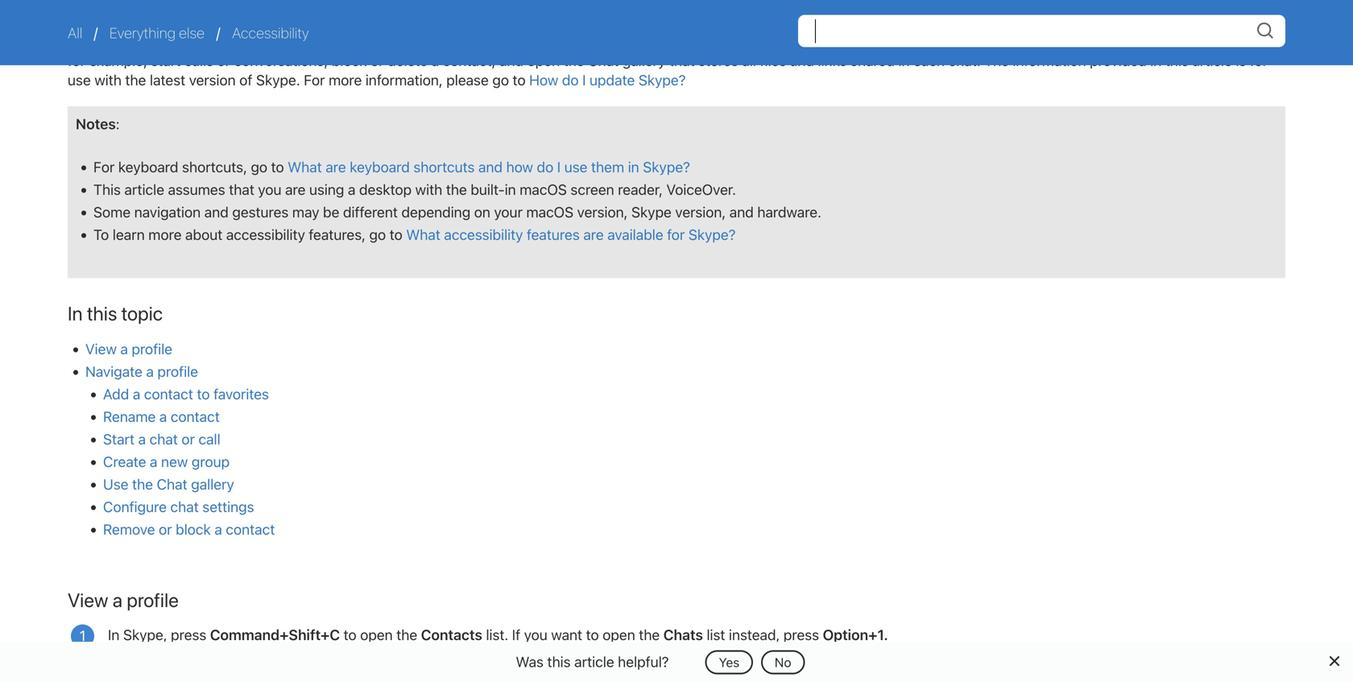 Task type: vqa. For each thing, say whether or not it's contained in the screenshot.
bottommost reader,
yes



Task type: describe. For each thing, give the bounding box(es) containing it.
everything else
[[110, 24, 205, 42]]

use inside view a profile navigate a profile add a contact to favorites rename a contact start a chat or call create a new group use the chat gallery configure chat settings remove or block a contact
[[103, 476, 129, 493]]

1 horizontal spatial what
[[406, 226, 441, 244]]

view for view a profile navigate a profile add a contact to favorites rename a contact start a chat or call create a new group use the chat gallery configure chat settings remove or block a contact
[[85, 341, 117, 358]]

if
[[512, 627, 521, 644]]

contacts
[[421, 627, 483, 644]]

0 vertical spatial i
[[583, 71, 586, 89]]

1 vertical spatial view
[[620, 661, 650, 679]]

have
[[983, 33, 1013, 50]]

how
[[530, 71, 559, 89]]

instead,
[[729, 627, 780, 644]]

in left each
[[899, 52, 910, 69]]

use inside for keyboard shortcuts, go to what are keyboard shortcuts and how do i use them in skype? this article assumes that you are using a desktop with the built-in macos screen reader, voiceover. some navigation and gestures may be different depending on your macos version, skype version, and hardware. to learn more about accessibility features, go to what accessibility features are available for skype?
[[565, 159, 588, 176]]

about
[[185, 226, 223, 244]]

modifier
[[827, 661, 880, 679]]

1 vertical spatial macos
[[520, 181, 567, 198]]

yes button
[[706, 651, 754, 675]]

information,
[[366, 71, 443, 89]]

1 vertical spatial navigate
[[299, 661, 354, 679]]

stores
[[699, 52, 739, 69]]

view a profile navigate a profile add a contact to favorites rename a contact start a chat or call create a new group use the chat gallery configure chat settings remove or block a contact
[[85, 341, 275, 538]]

chat inside use skype with your keyboard and voiceover, the built-in macos screen reader, to view and navigate the profile of a contact or someone you have chatted with. from the profile, you can, for example, start calls or conversations, block or delete a contact, and open the chat gallery that stores all files and links shared in each chat. the information provided in this article is for use with the latest version of skype. for more information, please go to
[[588, 52, 619, 69]]

voiceover,
[[295, 33, 365, 50]]

1 vertical spatial want
[[569, 661, 600, 679]]

your inside for keyboard shortcuts, go to what are keyboard shortcuts and how do i use them in skype? this article assumes that you are using a desktop with the built-in macos screen reader, voiceover. some navigation and gestures may be different depending on your macos version, skype version, and hardware. to learn more about accessibility features, go to what accessibility features are available for skype?
[[494, 204, 523, 221]]

you right if
[[524, 627, 548, 644]]

or left 'delete'
[[371, 52, 384, 69]]

and up about
[[204, 204, 229, 221]]

profile up add a contact to favorites 'link'
[[157, 363, 198, 381]]

topic
[[121, 302, 163, 325]]

0 vertical spatial want
[[551, 627, 583, 644]]

2 accessibility from the left
[[444, 226, 523, 244]]

to left 'how'
[[513, 71, 526, 89]]

you inside for keyboard shortcuts, go to what are keyboard shortcuts and how do i use them in skype? this article assumes that you are using a desktop with the built-in macos screen reader, voiceover. some navigation and gestures may be different depending on your macos version, skype version, and hardware. to learn more about accessibility features, go to what accessibility features are available for skype?
[[258, 181, 282, 198]]

skype.
[[256, 71, 300, 89]]

for inside for keyboard shortcuts, go to what are keyboard shortcuts and how do i use them in skype? this article assumes that you are using a desktop with the built-in macos screen reader, voiceover. some navigation and gestures may be different depending on your macos version, skype version, and hardware. to learn more about accessibility features, go to what accessibility features are available for skype?
[[667, 226, 685, 244]]

block inside view a profile navigate a profile add a contact to favorites rename a contact start a chat or call create a new group use the chat gallery configure chat settings remove or block a contact
[[176, 521, 211, 538]]

was
[[516, 654, 544, 671]]

notes
[[76, 115, 116, 132]]

else
[[179, 24, 205, 42]]

update
[[590, 71, 635, 89]]

and right contact,
[[500, 52, 524, 69]]

do inside for keyboard shortcuts, go to what are keyboard shortcuts and how do i use them in skype? this article assumes that you are using a desktop with the built-in macos screen reader, voiceover. some navigation and gestures may be different depending on your macos version, skype version, and hardware. to learn more about accessibility features, go to what accessibility features are available for skype?
[[537, 159, 554, 176]]

remove or block a contact link
[[103, 521, 275, 538]]

list
[[707, 627, 726, 644]]

2 version, from the left
[[676, 204, 726, 221]]

whose
[[451, 661, 494, 679]]

and left how
[[479, 159, 503, 176]]

everything
[[110, 24, 176, 42]]

to right command+shift+c
[[344, 627, 357, 644]]

2 horizontal spatial for
[[1251, 52, 1268, 69]]

1 vertical spatial chat
[[170, 499, 199, 516]]

0 vertical spatial of
[[794, 33, 807, 50]]

conversations,
[[234, 52, 328, 69]]

open inside use skype with your keyboard and voiceover, the built-in macos screen reader, to view and navigate the profile of a contact or someone you have chatted with. from the profile, you can, for example, start calls or conversations, block or delete a contact, and open the chat gallery that stores all files and links shared in each chat. the information provided in this article is for use with the latest version of skype. for more information, please go to
[[528, 52, 560, 69]]

a up navigate
[[120, 341, 128, 358]]

1 vertical spatial go
[[251, 159, 268, 176]]

1 vertical spatial are
[[285, 181, 306, 198]]

in right "provided"
[[1151, 52, 1162, 69]]

skype,
[[123, 627, 167, 644]]

and up conversations,
[[267, 33, 292, 50]]

or left "call"
[[182, 431, 195, 448]]

voiceover
[[756, 661, 823, 679]]

gestures
[[232, 204, 289, 221]]

reader, inside use skype with your keyboard and voiceover, the built-in macos screen reader, to view and navigate the profile of a contact or someone you have chatted with. from the profile, you can, for example, start calls or conversations, block or delete a contact, and open the chat gallery that stores all files and links shared in each chat. the information provided in this article is for use with the latest version of skype. for more information, please go to
[[541, 33, 585, 50]]

use skype with your keyboard and voiceover, the built-in macos screen reader, to view and navigate the profile of a contact or someone you have chatted with. from the profile, you can, for example, start calls or conversations, block or delete a contact, and open the chat gallery that stores all files and links shared in each chat. the information provided in this article is for use with the latest version of skype. for more information, please go to
[[68, 33, 1269, 89]]

configure
[[103, 499, 167, 516]]

in right them
[[628, 159, 640, 176]]

them
[[591, 159, 625, 176]]

0 horizontal spatial open
[[360, 627, 393, 644]]

0 horizontal spatial for
[[68, 52, 86, 69]]

profile,
[[1166, 33, 1211, 50]]

2 vertical spatial are
[[584, 226, 604, 244]]

navigation
[[134, 204, 201, 221]]

and down voiceover.
[[730, 204, 754, 221]]

i inside for keyboard shortcuts, go to what are keyboard shortcuts and how do i use them in skype? this article assumes that you are using a desktop with the built-in macos screen reader, voiceover. some navigation and gestures may be different depending on your macos version, skype version, and hardware. to learn more about accessibility features, go to what accessibility features are available for skype?
[[557, 159, 561, 176]]

features,
[[309, 226, 366, 244]]

features
[[527, 226, 580, 244]]

1 horizontal spatial article
[[575, 654, 615, 671]]

depending
[[402, 204, 471, 221]]

1 vertical spatial with
[[95, 71, 122, 89]]

for inside use skype with your keyboard and voiceover, the built-in macos screen reader, to view and navigate the profile of a contact or someone you have chatted with. from the profile, you can, for example, start calls or conversations, block or delete a contact, and open the chat gallery that stores all files and links shared in each chat. the information provided in this article is for use with the latest version of skype. for more information, please go to
[[304, 71, 325, 89]]

available
[[608, 226, 664, 244]]

to up was this article helpful? in the bottom of the page
[[586, 627, 599, 644]]

with.
[[1070, 33, 1101, 50]]

accessibility link
[[232, 24, 309, 42]]

a up start a chat or call link
[[159, 408, 167, 426]]

option+1.
[[823, 627, 889, 644]]

favorites
[[214, 386, 269, 403]]

keyboard inside use skype with your keyboard and voiceover, the built-in macos screen reader, to view and navigate the profile of a contact or someone you have chatted with. from the profile, you can, for example, start calls or conversations, block or delete a contact, and open the chat gallery that stores all files and links shared in each chat. the information provided in this article is for use with the latest version of skype. for more information, please go to
[[204, 33, 264, 50]]

a inside for keyboard shortcuts, go to what are keyboard shortcuts and how do i use them in skype? this article assumes that you are using a desktop with the built-in macos screen reader, voiceover. some navigation and gestures may be different depending on your macos version, skype version, and hardware. to learn more about accessibility features, go to what accessibility features are available for skype?
[[348, 181, 356, 198]]

contact down add a contact to favorites 'link'
[[171, 408, 220, 426]]

someone
[[892, 33, 952, 50]]

latest
[[150, 71, 185, 89]]

0 vertical spatial skype?
[[639, 71, 686, 89]]

a left new
[[150, 453, 158, 471]]

navigate
[[85, 363, 143, 381]]

accessibility
[[232, 24, 309, 42]]

in down how
[[505, 181, 516, 198]]

files
[[760, 52, 787, 69]]

each
[[914, 52, 945, 69]]

contact down contacts
[[398, 661, 448, 679]]

information
[[1013, 52, 1087, 69]]

reader, inside for keyboard shortcuts, go to what are keyboard shortcuts and how do i use them in skype? this article assumes that you are using a desktop with the built-in macos screen reader, voiceover. some navigation and gestures may be different depending on your macos version, skype version, and hardware. to learn more about accessibility features, go to what accessibility features are available for skype?
[[618, 181, 663, 198]]

in this topic
[[68, 302, 163, 325]]

contact up rename a contact link
[[144, 386, 193, 403]]

more inside use skype with your keyboard and voiceover, the built-in macos screen reader, to view and navigate the profile of a contact or someone you have chatted with. from the profile, you can, for example, start calls or conversations, block or delete a contact, and open the chat gallery that stores all files and links shared in each chat. the information provided in this article is for use with the latest version of skype. for more information, please go to
[[329, 71, 362, 89]]

1 press from the left
[[171, 627, 206, 644]]

view inside use skype with your keyboard and voiceover, the built-in macos screen reader, to view and navigate the profile of a contact or someone you have chatted with. from the profile, you can, for example, start calls or conversations, block or delete a contact, and open the chat gallery that stores all files and links shared in each chat. the information provided in this article is for use with the latest version of skype. for more information, please go to
[[606, 33, 635, 50]]

block inside use skype with your keyboard and voiceover, the built-in macos screen reader, to view and navigate the profile of a contact or someone you have chatted with. from the profile, you can, for example, start calls or conversations, block or delete a contact, and open the chat gallery that stores all files and links shared in each chat. the information provided in this article is for use with the latest version of skype. for more information, please go to
[[332, 52, 367, 69]]

in for in skype, press command+shift+c to open the contacts list. if you want to open the chats list instead, press option+1.
[[108, 627, 120, 644]]

using
[[309, 181, 344, 198]]

command+shift+c
[[210, 627, 340, 644]]

contact down the settings
[[226, 521, 275, 538]]

helpful?
[[618, 654, 669, 671]]

shortcuts
[[414, 159, 475, 176]]

create
[[103, 453, 146, 471]]

this for was this article helpful?
[[548, 654, 571, 671]]

by
[[653, 661, 669, 679]]

0 horizontal spatial keyboard
[[118, 159, 178, 176]]

a right start
[[138, 431, 146, 448]]

voiceover.
[[667, 181, 736, 198]]

how do i update skype? link
[[530, 71, 686, 89]]

some
[[93, 204, 131, 221]]

1 horizontal spatial do
[[562, 71, 579, 89]]

keys
[[884, 661, 913, 679]]

and right files
[[790, 52, 815, 69]]

delete
[[388, 52, 428, 69]]

gallery inside view a profile navigate a profile add a contact to favorites rename a contact start a chat or call create a new group use the chat gallery configure chat settings remove or block a contact
[[191, 476, 234, 493]]

calls
[[184, 52, 214, 69]]

the
[[985, 52, 1010, 69]]

built- inside for keyboard shortcuts, go to what are keyboard shortcuts and how do i use them in skype? this article assumes that you are using a desktop with the built-in macos screen reader, voiceover. some navigation and gestures may be different depending on your macos version, skype version, and hardware. to learn more about accessibility features, go to what accessibility features are available for skype?
[[471, 181, 505, 198]]

skype inside use skype with your keyboard and voiceover, the built-in macos screen reader, to view and navigate the profile of a contact or someone you have chatted with. from the profile, you can, for example, start calls or conversations, block or delete a contact, and open the chat gallery that stores all files and links shared in each chat. the information provided in this article is for use with the latest version of skype. for more information, please go to
[[97, 33, 137, 50]]

1 vertical spatial of
[[240, 71, 253, 89]]

macos inside use skype with your keyboard and voiceover, the built-in macos screen reader, to view and navigate the profile of a contact or someone you have chatted with. from the profile, you can, for example, start calls or conversations, block or delete a contact, and open the chat gallery that stores all files and links shared in each chat. the information provided in this article is for use with the latest version of skype. for more information, please go to
[[442, 33, 489, 50]]

to up gestures
[[271, 159, 284, 176]]

how
[[507, 159, 533, 176]]

contact,
[[443, 52, 496, 69]]

provided
[[1090, 52, 1147, 69]]

version
[[189, 71, 236, 89]]

what accessibility features are available for skype? link
[[406, 226, 736, 244]]

this for in this topic
[[87, 302, 117, 325]]



Task type: locate. For each thing, give the bounding box(es) containing it.
2 horizontal spatial open
[[603, 627, 636, 644]]

your right on
[[494, 204, 523, 221]]

that inside use skype with your keyboard and voiceover, the built-in macos screen reader, to view and navigate the profile of a contact or someone you have chatted with. from the profile, you can, for example, start calls or conversations, block or delete a contact, and open the chat gallery that stores all files and links shared in each chat. the information provided in this article is for use with the latest version of skype. for more information, please go to
[[670, 52, 695, 69]]

skype up available
[[632, 204, 672, 221]]

1 horizontal spatial navigate
[[667, 33, 722, 50]]

1 vertical spatial skype?
[[643, 159, 691, 176]]

2 vertical spatial this
[[548, 654, 571, 671]]

or down configure chat settings link
[[159, 521, 172, 538]]

a down view a profile link
[[146, 363, 154, 381]]

view
[[606, 33, 635, 50], [620, 661, 650, 679]]

1 horizontal spatial in
[[108, 627, 120, 644]]

a down the settings
[[215, 521, 222, 538]]

different
[[343, 204, 398, 221]]

more
[[329, 71, 362, 89], [148, 226, 182, 244]]

0 horizontal spatial in
[[68, 302, 83, 325]]

i left update at the left top of the page
[[583, 71, 586, 89]]

0 vertical spatial chat
[[150, 431, 178, 448]]

use up example,
[[68, 33, 93, 50]]

this down profile,
[[1166, 52, 1189, 69]]

use down the create
[[103, 476, 129, 493]]

1 horizontal spatial version,
[[676, 204, 726, 221]]

2 horizontal spatial go
[[493, 71, 509, 89]]

2 horizontal spatial keyboard
[[350, 159, 410, 176]]

0 vertical spatial view
[[85, 341, 117, 358]]

in up 'delete'
[[427, 33, 439, 50]]

the
[[369, 33, 390, 50], [725, 33, 746, 50], [1141, 33, 1162, 50], [564, 52, 585, 69], [125, 71, 146, 89], [446, 181, 467, 198], [132, 476, 153, 493], [397, 627, 418, 644], [639, 627, 660, 644], [374, 661, 395, 679], [732, 661, 753, 679]]

chatted
[[1017, 33, 1066, 50]]

0 vertical spatial gallery
[[623, 52, 666, 69]]

create a new group link
[[103, 453, 230, 471]]

i
[[583, 71, 586, 89], [557, 159, 561, 176]]

on
[[474, 204, 491, 221]]

1 vertical spatial block
[[176, 521, 211, 538]]

1 horizontal spatial for
[[667, 226, 685, 244]]

start
[[151, 52, 181, 69]]

skype up example,
[[97, 33, 137, 50]]

all
[[743, 52, 757, 69]]

view
[[85, 341, 117, 358], [68, 589, 108, 612]]

list, navigate to the contact whose profile you want to view by pressing the voiceover modifier keys (
[[273, 661, 922, 679]]

profile up skype,
[[127, 589, 179, 612]]

article left the is
[[1193, 52, 1233, 69]]

in left skype,
[[108, 627, 120, 644]]

this inside use skype with your keyboard and voiceover, the built-in macos screen reader, to view and navigate the profile of a contact or someone you have chatted with. from the profile, you can, for example, start calls or conversations, block or delete a contact, and open the chat gallery that stores all files and links shared in each chat. the information provided in this article is for use with the latest version of skype. for more information, please go to
[[1166, 52, 1189, 69]]

that
[[670, 52, 695, 69], [229, 181, 255, 198]]

or up version
[[217, 52, 231, 69]]

with up depending
[[416, 181, 443, 198]]

assumes
[[168, 181, 225, 198]]

the inside view a profile navigate a profile add a contact to favorites rename a contact start a chat or call create a new group use the chat gallery configure chat settings remove or block a contact
[[132, 476, 153, 493]]

0 horizontal spatial that
[[229, 181, 255, 198]]

press up no
[[784, 627, 820, 644]]

2 press from the left
[[784, 627, 820, 644]]

to up how do i update skype? link
[[589, 33, 602, 50]]

1 horizontal spatial with
[[141, 33, 168, 50]]

yes
[[719, 655, 740, 670]]

0 vertical spatial block
[[332, 52, 367, 69]]

macos
[[442, 33, 489, 50], [520, 181, 567, 198], [527, 204, 574, 221]]

article left helpful?
[[575, 654, 615, 671]]

0 horizontal spatial of
[[240, 71, 253, 89]]

version, up what accessibility features are available for skype? link
[[578, 204, 628, 221]]

settings
[[202, 499, 254, 516]]

1 horizontal spatial are
[[326, 159, 346, 176]]

chat
[[150, 431, 178, 448], [170, 499, 199, 516]]

1 horizontal spatial reader,
[[618, 181, 663, 198]]

0 horizontal spatial what
[[288, 159, 322, 176]]

start a chat or call link
[[103, 431, 221, 448]]

screen down them
[[571, 181, 615, 198]]

None text field
[[799, 15, 1286, 47]]

0 horizontal spatial more
[[148, 226, 182, 244]]

0 vertical spatial go
[[493, 71, 509, 89]]

0 horizontal spatial use
[[68, 71, 91, 89]]

new
[[161, 453, 188, 471]]

macos up contact,
[[442, 33, 489, 50]]

in
[[68, 302, 83, 325], [108, 627, 120, 644]]

0 horizontal spatial your
[[171, 33, 200, 50]]

in left topic
[[68, 302, 83, 325]]

1 vertical spatial view
[[68, 589, 108, 612]]

article
[[1193, 52, 1233, 69], [125, 181, 164, 198], [575, 654, 615, 671]]

remove
[[103, 521, 155, 538]]

with
[[141, 33, 168, 50], [95, 71, 122, 89], [416, 181, 443, 198]]

a right add
[[133, 386, 140, 403]]

block down configure chat settings link
[[176, 521, 211, 538]]

2 horizontal spatial article
[[1193, 52, 1233, 69]]

group
[[192, 453, 230, 471]]

is
[[1237, 52, 1247, 69]]

keyboard up this
[[118, 159, 178, 176]]

1 horizontal spatial use
[[565, 159, 588, 176]]

0 vertical spatial use
[[68, 33, 93, 50]]

dismiss the survey image
[[1328, 655, 1341, 668]]

links
[[818, 52, 847, 69]]

profile inside use skype with your keyboard and voiceover, the built-in macos screen reader, to view and navigate the profile of a contact or someone you have chatted with. from the profile, you can, for example, start calls or conversations, block or delete a contact, and open the chat gallery that stores all files and links shared in each chat. the information provided in this article is for use with the latest version of skype. for more information, please go to
[[750, 33, 791, 50]]

(
[[917, 661, 922, 679]]

0 vertical spatial macos
[[442, 33, 489, 50]]

0 vertical spatial built-
[[393, 33, 427, 50]]

1 horizontal spatial for
[[304, 71, 325, 89]]

your inside use skype with your keyboard and voiceover, the built-in macos screen reader, to view and navigate the profile of a contact or someone you have chatted with. from the profile, you can, for example, start calls or conversations, block or delete a contact, and open the chat gallery that stores all files and links shared in each chat. the information provided in this article is for use with the latest version of skype. for more information, please go to
[[171, 33, 200, 50]]

want up was this article helpful? in the bottom of the page
[[551, 627, 583, 644]]

rename a contact link
[[103, 408, 220, 426]]

0 vertical spatial do
[[562, 71, 579, 89]]

1 horizontal spatial of
[[794, 33, 807, 50]]

and up how do i update skype?
[[639, 33, 663, 50]]

1 vertical spatial more
[[148, 226, 182, 244]]

0 vertical spatial view
[[606, 33, 635, 50]]

1 accessibility from the left
[[226, 226, 305, 244]]

notes :
[[76, 115, 120, 132]]

0 horizontal spatial press
[[171, 627, 206, 644]]

use inside use skype with your keyboard and voiceover, the built-in macos screen reader, to view and navigate the profile of a contact or someone you have chatted with. from the profile, you can, for example, start calls or conversations, block or delete a contact, and open the chat gallery that stores all files and links shared in each chat. the information provided in this article is for use with the latest version of skype. for more information, please go to
[[68, 71, 91, 89]]

chat up remove or block a contact link
[[170, 499, 199, 516]]

everything else link
[[110, 24, 205, 42]]

accessibility
[[226, 226, 305, 244], [444, 226, 523, 244]]

or up shared
[[875, 33, 888, 50]]

use down example,
[[68, 71, 91, 89]]

screen inside for keyboard shortcuts, go to what are keyboard shortcuts and how do i use them in skype? this article assumes that you are using a desktop with the built-in macos screen reader, voiceover. some navigation and gestures may be different depending on your macos version, skype version, and hardware. to learn more about accessibility features, go to what accessibility features are available for skype?
[[571, 181, 615, 198]]

version, down voiceover.
[[676, 204, 726, 221]]

1 vertical spatial that
[[229, 181, 255, 198]]

go inside use skype with your keyboard and voiceover, the built-in macos screen reader, to view and navigate the profile of a contact or someone you have chatted with. from the profile, you can, for example, start calls or conversations, block or delete a contact, and open the chat gallery that stores all files and links shared in each chat. the information provided in this article is for use with the latest version of skype. for more information, please go to
[[493, 71, 509, 89]]

in skype, press command+shift+c to open the contacts list. if you want to open the chats list instead, press option+1.
[[108, 627, 889, 644]]

navigate a profile link
[[85, 363, 198, 381]]

screen
[[493, 33, 537, 50], [571, 181, 615, 198]]

view for view a profile
[[68, 589, 108, 612]]

your up calls
[[171, 33, 200, 50]]

i right how
[[557, 159, 561, 176]]

1 horizontal spatial open
[[528, 52, 560, 69]]

shared
[[851, 52, 895, 69]]

configure chat settings link
[[103, 499, 254, 516]]

rename
[[103, 408, 156, 426]]

want right "was"
[[569, 661, 600, 679]]

1 horizontal spatial press
[[784, 627, 820, 644]]

profile up files
[[750, 33, 791, 50]]

in
[[427, 33, 439, 50], [899, 52, 910, 69], [1151, 52, 1162, 69], [628, 159, 640, 176], [505, 181, 516, 198]]

this right "was"
[[548, 654, 571, 671]]

hardware.
[[758, 204, 822, 221]]

1 vertical spatial use
[[103, 476, 129, 493]]

chats
[[664, 627, 703, 644]]

1 vertical spatial reader,
[[618, 181, 663, 198]]

skype? up voiceover.
[[643, 159, 691, 176]]

2 horizontal spatial are
[[584, 226, 604, 244]]

and
[[267, 33, 292, 50], [639, 33, 663, 50], [500, 52, 524, 69], [790, 52, 815, 69], [479, 159, 503, 176], [204, 204, 229, 221], [730, 204, 754, 221]]

no
[[775, 655, 792, 670]]

with down example,
[[95, 71, 122, 89]]

more down navigation
[[148, 226, 182, 244]]

view a profile link
[[85, 341, 172, 358]]

article inside use skype with your keyboard and voiceover, the built-in macos screen reader, to view and navigate the profile of a contact or someone you have chatted with. from the profile, you can, for example, start calls or conversations, block or delete a contact, and open the chat gallery that stores all files and links shared in each chat. the information provided in this article is for use with the latest version of skype. for more information, please go to
[[1193, 52, 1233, 69]]

this
[[1166, 52, 1189, 69], [87, 302, 117, 325], [548, 654, 571, 671]]

more down 'voiceover,'
[[329, 71, 362, 89]]

view inside view a profile navigate a profile add a contact to favorites rename a contact start a chat or call create a new group use the chat gallery configure chat settings remove or block a contact
[[85, 341, 117, 358]]

in for in this topic
[[68, 302, 83, 325]]

profile down if
[[497, 661, 538, 679]]

gallery down "group"
[[191, 476, 234, 493]]

navigate up the stores
[[667, 33, 722, 50]]

view up update at the left top of the page
[[606, 33, 635, 50]]

accessibility down gestures
[[226, 226, 305, 244]]

built- inside use skype with your keyboard and voiceover, the built-in macos screen reader, to view and navigate the profile of a contact or someone you have chatted with. from the profile, you can, for example, start calls or conversations, block or delete a contact, and open the chat gallery that stores all files and links shared in each chat. the information provided in this article is for use with the latest version of skype. for more information, please go to
[[393, 33, 427, 50]]

navigate
[[667, 33, 722, 50], [299, 661, 354, 679]]

to left favorites
[[197, 386, 210, 403]]

1 vertical spatial chat
[[157, 476, 187, 493]]

0 vertical spatial article
[[1193, 52, 1233, 69]]

you
[[955, 33, 979, 50], [1214, 33, 1238, 50], [258, 181, 282, 198], [524, 627, 548, 644], [542, 661, 565, 679]]

0 vertical spatial use
[[68, 71, 91, 89]]

contact
[[822, 33, 871, 50], [144, 386, 193, 403], [171, 408, 220, 426], [226, 521, 275, 538], [398, 661, 448, 679]]

macos up features
[[527, 204, 574, 221]]

1 vertical spatial article
[[125, 181, 164, 198]]

screen inside use skype with your keyboard and voiceover, the built-in macos screen reader, to view and navigate the profile of a contact or someone you have chatted with. from the profile, you can, for example, start calls or conversations, block or delete a contact, and open the chat gallery that stores all files and links shared in each chat. the information provided in this article is for use with the latest version of skype. for more information, please go to
[[493, 33, 537, 50]]

this left topic
[[87, 302, 117, 325]]

0 horizontal spatial reader,
[[541, 33, 585, 50]]

to left helpful?
[[604, 661, 617, 679]]

1 horizontal spatial your
[[494, 204, 523, 221]]

built- down what are keyboard shortcuts and how do i use them in skype? link
[[471, 181, 505, 198]]

0 vertical spatial more
[[329, 71, 362, 89]]

profile up navigate a profile "link" on the bottom of page
[[132, 341, 172, 358]]

0 vertical spatial for
[[304, 71, 325, 89]]

2 vertical spatial macos
[[527, 204, 574, 221]]

what
[[288, 159, 322, 176], [406, 226, 441, 244]]

for right available
[[667, 226, 685, 244]]

want
[[551, 627, 583, 644], [569, 661, 600, 679]]

a down 'remove'
[[113, 589, 123, 612]]

contact up links
[[822, 33, 871, 50]]

a
[[811, 33, 819, 50], [432, 52, 439, 69], [348, 181, 356, 198], [120, 341, 128, 358], [146, 363, 154, 381], [133, 386, 140, 403], [159, 408, 167, 426], [138, 431, 146, 448], [150, 453, 158, 471], [215, 521, 222, 538], [113, 589, 123, 612]]

2 vertical spatial skype?
[[689, 226, 736, 244]]

2 vertical spatial with
[[416, 181, 443, 198]]

what are keyboard shortcuts and how do i use them in skype? link
[[288, 159, 691, 176]]

1 version, from the left
[[578, 204, 628, 221]]

0 vertical spatial screen
[[493, 33, 537, 50]]

open
[[528, 52, 560, 69], [360, 627, 393, 644], [603, 627, 636, 644]]

add
[[103, 386, 129, 403]]

a right 'delete'
[[432, 52, 439, 69]]

are
[[326, 159, 346, 176], [285, 181, 306, 198], [584, 226, 604, 244]]

0 horizontal spatial skype
[[97, 33, 137, 50]]

all link
[[68, 24, 86, 42]]

you up the is
[[1214, 33, 1238, 50]]

1 vertical spatial this
[[87, 302, 117, 325]]

gallery inside use skype with your keyboard and voiceover, the built-in macos screen reader, to view and navigate the profile of a contact or someone you have chatted with. from the profile, you can, for example, start calls or conversations, block or delete a contact, and open the chat gallery that stores all files and links shared in each chat. the information provided in this article is for use with the latest version of skype. for more information, please go to
[[623, 52, 666, 69]]

to inside view a profile navigate a profile add a contact to favorites rename a contact start a chat or call create a new group use the chat gallery configure chat settings remove or block a contact
[[197, 386, 210, 403]]

block
[[332, 52, 367, 69], [176, 521, 211, 538]]

built-
[[393, 33, 427, 50], [471, 181, 505, 198]]

for up this
[[93, 159, 115, 176]]

0 horizontal spatial do
[[537, 159, 554, 176]]

list.
[[486, 627, 509, 644]]

0 vertical spatial that
[[670, 52, 695, 69]]

more inside for keyboard shortcuts, go to what are keyboard shortcuts and how do i use them in skype? this article assumes that you are using a desktop with the built-in macos screen reader, voiceover. some navigation and gestures may be different depending on your macos version, skype version, and hardware. to learn more about accessibility features, go to what accessibility features are available for skype?
[[148, 226, 182, 244]]

for inside for keyboard shortcuts, go to what are keyboard shortcuts and how do i use them in skype? this article assumes that you are using a desktop with the built-in macos screen reader, voiceover. some navigation and gestures may be different depending on your macos version, skype version, and hardware. to learn more about accessibility features, go to what accessibility features are available for skype?
[[93, 159, 115, 176]]

navigate inside use skype with your keyboard and voiceover, the built-in macos screen reader, to view and navigate the profile of a contact or someone you have chatted with. from the profile, you can, for example, start calls or conversations, block or delete a contact, and open the chat gallery that stores all files and links shared in each chat. the information provided in this article is for use with the latest version of skype. for more information, please go to
[[667, 33, 722, 50]]

you down in skype, press command+shift+c to open the contacts list. if you want to open the chats list instead, press option+1.
[[542, 661, 565, 679]]

with inside for keyboard shortcuts, go to what are keyboard shortcuts and how do i use them in skype? this article assumes that you are using a desktop with the built-in macos screen reader, voiceover. some navigation and gestures may be different depending on your macos version, skype version, and hardware. to learn more about accessibility features, go to what accessibility features are available for skype?
[[416, 181, 443, 198]]

1 horizontal spatial use
[[103, 476, 129, 493]]

to down different
[[390, 226, 403, 244]]

0 vertical spatial with
[[141, 33, 168, 50]]

1 horizontal spatial go
[[369, 226, 386, 244]]

what down depending
[[406, 226, 441, 244]]

screen up 'how'
[[493, 33, 537, 50]]

chat inside view a profile navigate a profile add a contact to favorites rename a contact start a chat or call create a new group use the chat gallery configure chat settings remove or block a contact
[[157, 476, 187, 493]]

may
[[292, 204, 319, 221]]

skype? down voiceover.
[[689, 226, 736, 244]]

for right skype.
[[304, 71, 325, 89]]

gallery up update at the left top of the page
[[623, 52, 666, 69]]

1 horizontal spatial chat
[[588, 52, 619, 69]]

shortcuts,
[[182, 159, 247, 176]]

that up gestures
[[229, 181, 255, 198]]

to
[[93, 226, 109, 244]]

1 horizontal spatial more
[[329, 71, 362, 89]]

that left the stores
[[670, 52, 695, 69]]

article inside for keyboard shortcuts, go to what are keyboard shortcuts and how do i use them in skype? this article assumes that you are using a desktop with the built-in macos screen reader, voiceover. some navigation and gestures may be different depending on your macos version, skype version, and hardware. to learn more about accessibility features, go to what accessibility features are available for skype?
[[125, 181, 164, 198]]

how do i update skype?
[[530, 71, 686, 89]]

2 horizontal spatial with
[[416, 181, 443, 198]]

chat.
[[949, 52, 981, 69]]

be
[[323, 204, 340, 221]]

open up helpful?
[[603, 627, 636, 644]]

2 vertical spatial article
[[575, 654, 615, 671]]

that inside for keyboard shortcuts, go to what are keyboard shortcuts and how do i use them in skype? this article assumes that you are using a desktop with the built-in macos screen reader, voiceover. some navigation and gestures may be different depending on your macos version, skype version, and hardware. to learn more about accessibility features, go to what accessibility features are available for skype?
[[229, 181, 255, 198]]

1 horizontal spatial this
[[548, 654, 571, 671]]

1 vertical spatial for
[[93, 159, 115, 176]]

pressing
[[673, 661, 728, 679]]

0 horizontal spatial with
[[95, 71, 122, 89]]

call
[[199, 431, 221, 448]]

keyboard up desktop
[[350, 159, 410, 176]]

1 vertical spatial what
[[406, 226, 441, 244]]

0 vertical spatial in
[[68, 302, 83, 325]]

go down different
[[369, 226, 386, 244]]

to right "list," at bottom left
[[357, 661, 370, 679]]

add a contact to favorites link
[[103, 386, 269, 403]]

for down all
[[68, 52, 86, 69]]

0 vertical spatial are
[[326, 159, 346, 176]]

0 vertical spatial chat
[[588, 52, 619, 69]]

0 vertical spatial this
[[1166, 52, 1189, 69]]

start
[[103, 431, 135, 448]]

all
[[68, 24, 86, 42]]

skype inside for keyboard shortcuts, go to what are keyboard shortcuts and how do i use them in skype? this article assumes that you are using a desktop with the built-in macos screen reader, voiceover. some navigation and gestures may be different depending on your macos version, skype version, and hardware. to learn more about accessibility features, go to what accessibility features are available for skype?
[[632, 204, 672, 221]]

from
[[1105, 33, 1138, 50]]

0 horizontal spatial are
[[285, 181, 306, 198]]

to
[[589, 33, 602, 50], [513, 71, 526, 89], [271, 159, 284, 176], [390, 226, 403, 244], [197, 386, 210, 403], [344, 627, 357, 644], [586, 627, 599, 644], [357, 661, 370, 679], [604, 661, 617, 679]]

0 horizontal spatial accessibility
[[226, 226, 305, 244]]

1 vertical spatial do
[[537, 159, 554, 176]]

the inside for keyboard shortcuts, go to what are keyboard shortcuts and how do i use them in skype? this article assumes that you are using a desktop with the built-in macos screen reader, voiceover. some navigation and gestures may be different depending on your macos version, skype version, and hardware. to learn more about accessibility features, go to what accessibility features are available for skype?
[[446, 181, 467, 198]]

2 horizontal spatial this
[[1166, 52, 1189, 69]]

use left them
[[565, 159, 588, 176]]

for right the is
[[1251, 52, 1268, 69]]

1 vertical spatial gallery
[[191, 476, 234, 493]]

was this article helpful?
[[516, 654, 669, 671]]

use inside use skype with your keyboard and voiceover, the built-in macos screen reader, to view and navigate the profile of a contact or someone you have chatted with. from the profile, you can, for example, start calls or conversations, block or delete a contact, and open the chat gallery that stores all files and links shared in each chat. the information provided in this article is for use with the latest version of skype. for more information, please go to
[[68, 33, 93, 50]]

0 horizontal spatial navigate
[[299, 661, 354, 679]]

0 vertical spatial reader,
[[541, 33, 585, 50]]

0 horizontal spatial chat
[[157, 476, 187, 493]]

use
[[68, 71, 91, 89], [565, 159, 588, 176]]

reader, down them
[[618, 181, 663, 198]]

2 vertical spatial go
[[369, 226, 386, 244]]

0 vertical spatial what
[[288, 159, 322, 176]]

:
[[116, 115, 120, 132]]

you up chat.
[[955, 33, 979, 50]]

0 horizontal spatial screen
[[493, 33, 537, 50]]

go right the please
[[493, 71, 509, 89]]

open up 'how'
[[528, 52, 560, 69]]

contact inside use skype with your keyboard and voiceover, the built-in macos screen reader, to view and navigate the profile of a contact or someone you have chatted with. from the profile, you can, for example, start calls or conversations, block or delete a contact, and open the chat gallery that stores all files and links shared in each chat. the information provided in this article is for use with the latest version of skype. for more information, please go to
[[822, 33, 871, 50]]

a up links
[[811, 33, 819, 50]]

1 horizontal spatial built-
[[471, 181, 505, 198]]

with up the start
[[141, 33, 168, 50]]



